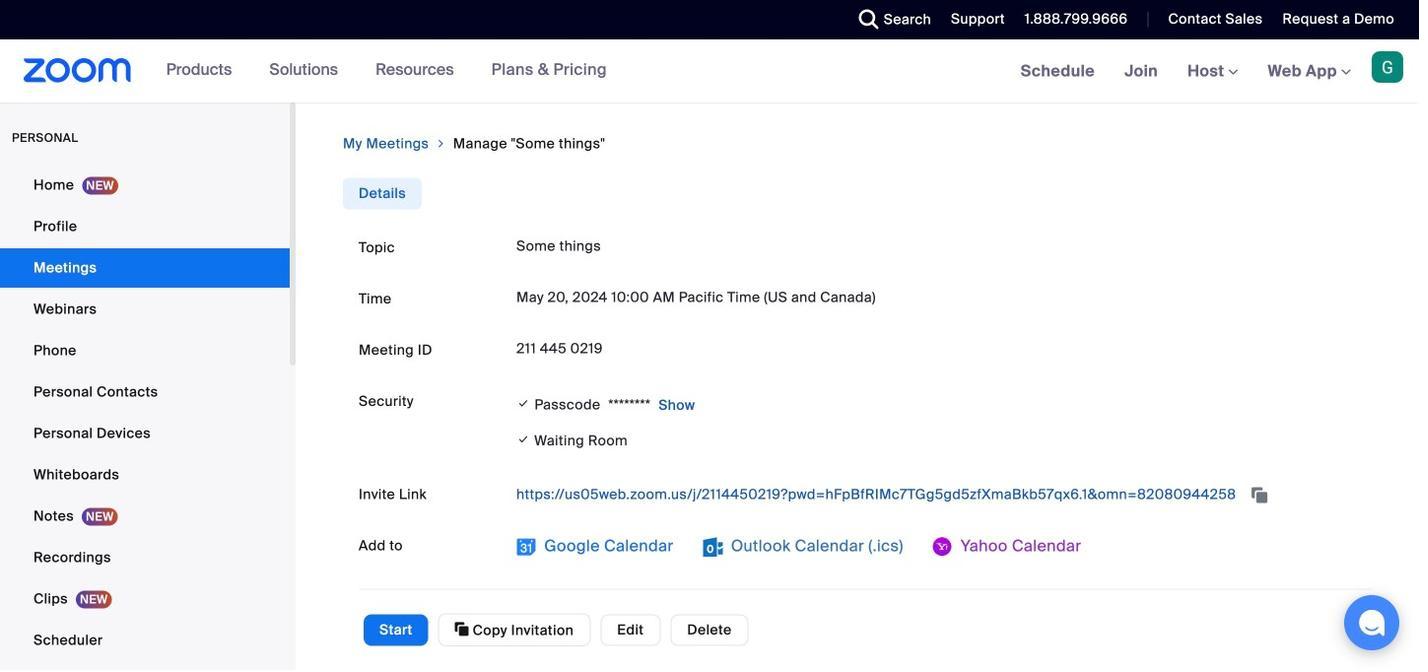 Task type: vqa. For each thing, say whether or not it's contained in the screenshot.
right image
yes



Task type: locate. For each thing, give the bounding box(es) containing it.
personal menu menu
[[0, 166, 290, 670]]

add to google calendar image
[[517, 537, 536, 557]]

manage some things navigation
[[343, 134, 1372, 154]]

tab
[[343, 178, 422, 209]]

application
[[517, 479, 1356, 511]]

banner
[[0, 39, 1419, 104]]

checked image
[[517, 394, 531, 413], [517, 429, 531, 450]]

zoom logo image
[[24, 58, 132, 83]]

add to yahoo calendar image
[[933, 537, 953, 557]]

0 vertical spatial checked image
[[517, 394, 531, 413]]

1 checked image from the top
[[517, 394, 531, 413]]

copy image
[[455, 620, 469, 638]]

meetings navigation
[[1006, 39, 1419, 104]]

2 checked image from the top
[[517, 429, 531, 450]]

1 vertical spatial checked image
[[517, 429, 531, 450]]



Task type: describe. For each thing, give the bounding box(es) containing it.
right image
[[435, 134, 447, 154]]

open chat image
[[1358, 609, 1386, 637]]

product information navigation
[[132, 39, 622, 103]]

manage my meeting tab control tab list
[[343, 178, 422, 209]]

add to outlook calendar (.ics) image
[[703, 537, 723, 557]]

profile picture image
[[1372, 51, 1404, 83]]



